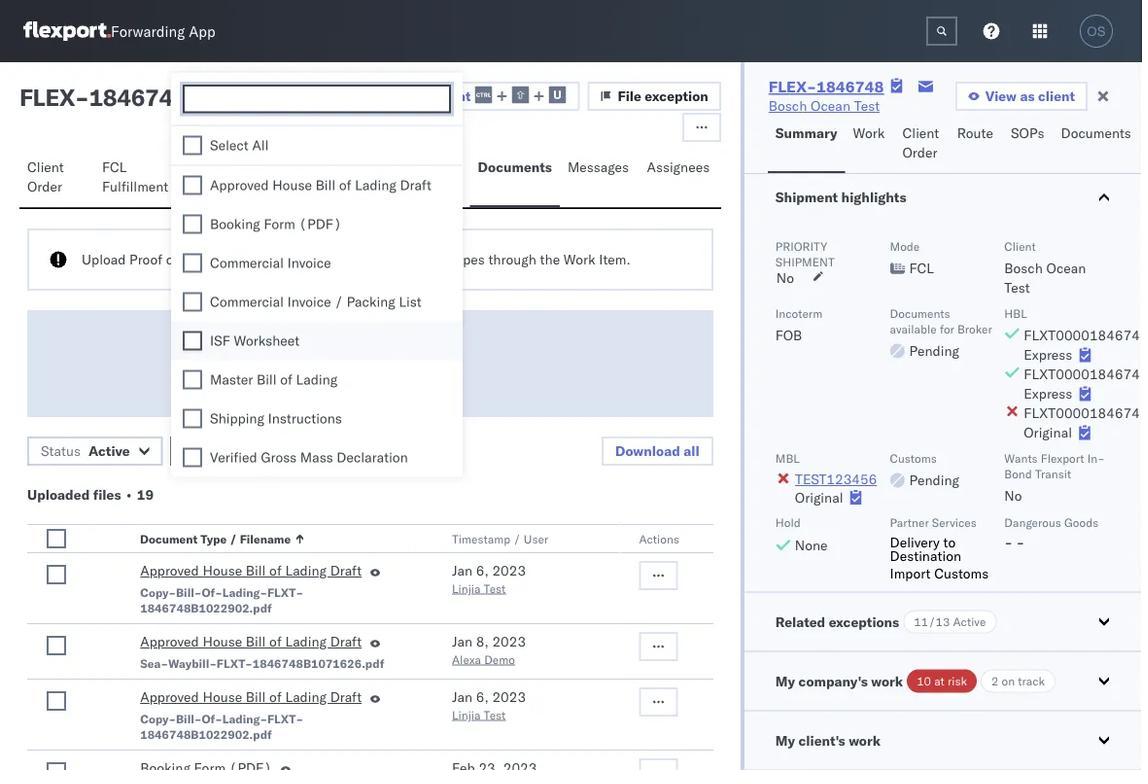 Task type: locate. For each thing, give the bounding box(es) containing it.
shipment highlights button
[[745, 168, 1143, 226]]

test123456 button
[[795, 470, 878, 487]]

client order
[[903, 124, 940, 161], [27, 159, 64, 195]]

2023 up demo
[[493, 633, 526, 650]]

document
[[404, 87, 471, 104], [184, 443, 248, 460], [140, 532, 198, 546]]

worksheet
[[234, 332, 300, 349]]

1 vertical spatial order
[[27, 178, 62, 195]]

1 horizontal spatial work
[[854, 124, 885, 142]]

copy- for third approved house bill of lading draft 'link' from the bottom
[[140, 585, 176, 600]]

my left the 'client's'
[[776, 731, 796, 748]]

commercial
[[210, 254, 284, 271], [210, 293, 284, 310]]

1 2023 from the top
[[493, 562, 526, 579]]

jan down alexa
[[452, 689, 473, 706]]

3 approved house bill of lading draft link from the top
[[140, 688, 362, 711]]

messages button
[[560, 150, 640, 207]]

document inside button
[[184, 443, 248, 460]]

0 horizontal spatial no
[[777, 269, 795, 286]]

None text field
[[190, 91, 449, 108]]

related exceptions
[[776, 613, 900, 630]]

my client's work button
[[745, 711, 1143, 769]]

document type / filename
[[140, 532, 291, 546]]

copy-bill-of-lading-flxt- 1846748b1022902.pdf
[[140, 585, 303, 615], [140, 711, 303, 742]]

os
[[1088, 24, 1106, 38]]

∙
[[125, 486, 134, 503]]

document inside "button"
[[140, 532, 198, 546]]

0 horizontal spatial client order
[[27, 159, 64, 195]]

None checkbox
[[183, 176, 202, 195], [183, 292, 202, 312], [183, 409, 202, 428], [47, 565, 66, 585], [47, 636, 66, 656], [47, 692, 66, 711], [183, 176, 202, 195], [183, 292, 202, 312], [183, 409, 202, 428], [47, 565, 66, 585], [47, 636, 66, 656], [47, 692, 66, 711]]

1 vertical spatial document
[[184, 443, 248, 460]]

bill- for third approved house bill of lading draft 'link' from the bottom
[[176, 585, 202, 600]]

2 bill- from the top
[[176, 711, 202, 726]]

all
[[684, 443, 700, 460]]

document for type
[[140, 532, 198, 546]]

commercial down 'booking'
[[210, 254, 284, 271]]

/ for packing
[[335, 293, 343, 310]]

fcl
[[102, 159, 127, 176], [910, 259, 935, 276]]

1 horizontal spatial route
[[958, 124, 994, 142]]

2 pending from the top
[[910, 471, 960, 488]]

as
[[1021, 88, 1035, 105]]

0 horizontal spatial documents
[[478, 159, 552, 176]]

delivery
[[182, 251, 232, 268], [890, 533, 940, 550]]

no
[[777, 269, 795, 286], [1005, 487, 1023, 504]]

0 vertical spatial work
[[872, 672, 904, 689]]

0 vertical spatial a
[[336, 331, 343, 348]]

route for route details
[[192, 159, 228, 176]]

draft down document type / filename "button"
[[330, 562, 362, 579]]

test down demo
[[484, 708, 506, 722]]

client order down flex
[[27, 159, 64, 195]]

client order right the 'work' button
[[903, 124, 940, 161]]

1 vertical spatial client
[[27, 159, 64, 176]]

ocean inside client bosch ocean test incoterm fob
[[1047, 259, 1087, 276]]

0 horizontal spatial order
[[27, 178, 62, 195]]

0 vertical spatial file
[[347, 331, 366, 348]]

declaration
[[337, 449, 408, 466]]

jan inside jan 8, 2023 alexa demo
[[452, 633, 473, 650]]

flxt- down sea-waybill-flxt-1846748b1071626.pdf
[[267, 711, 303, 726]]

1 vertical spatial lading-
[[222, 711, 267, 726]]

approved house bill of lading draft down schedule
[[210, 177, 432, 194]]

copy-bill-of-lading-flxt- 1846748b1022902.pdf down 'waybill-'
[[140, 711, 303, 742]]

my for my company's work
[[776, 672, 796, 689]]

2 copy- from the top
[[140, 711, 176, 726]]

my for my client's work
[[776, 731, 796, 748]]

2 my from the top
[[776, 731, 796, 748]]

0 vertical spatial copy-bill-of-lading-flxt- 1846748b1022902.pdf
[[140, 585, 303, 615]]

bill down filename
[[246, 562, 266, 579]]

1 my from the top
[[776, 672, 796, 689]]

/ right type
[[230, 532, 237, 546]]

2 vertical spatial documents
[[890, 305, 951, 320]]

1846748 down forwarding
[[89, 83, 187, 112]]

1 vertical spatial work
[[564, 251, 596, 268]]

0 horizontal spatial 1846748
[[89, 83, 187, 112]]

1 vertical spatial bosch
[[1005, 259, 1043, 276]]

no inside wants flexport in- bond transit no
[[1005, 487, 1023, 504]]

bosch inside client bosch ocean test incoterm fob
[[1005, 259, 1043, 276]]

alexa
[[452, 652, 481, 667]]

upload document button
[[341, 82, 580, 111]]

copy- up sea-
[[140, 585, 176, 600]]

0 horizontal spatial work
[[564, 251, 596, 268]]

1 vertical spatial jan 6, 2023 linjia test
[[452, 689, 526, 722]]

1 horizontal spatial a
[[391, 363, 399, 380]]

pending down available
[[910, 342, 960, 359]]

of up sea-waybill-flxt-1846748b1071626.pdf
[[270, 633, 282, 650]]

1 invoice from the top
[[288, 254, 331, 271]]

bill-
[[176, 585, 202, 600], [176, 711, 202, 726]]

work down "bosch ocean test" link
[[854, 124, 885, 142]]

drag
[[385, 331, 413, 348]]

upload inside button
[[354, 87, 401, 104]]

ocean
[[811, 97, 851, 114], [1047, 259, 1087, 276]]

1 horizontal spatial ocean
[[1047, 259, 1087, 276]]

1 vertical spatial invoice
[[288, 293, 331, 310]]

0 horizontal spatial a
[[336, 331, 343, 348]]

0 horizontal spatial route
[[192, 159, 228, 176]]

0 vertical spatial bill-
[[176, 585, 202, 600]]

destination
[[890, 547, 962, 564]]

delivery inside partner services delivery to destination import customs
[[890, 533, 940, 550]]

0 vertical spatial pending
[[910, 342, 960, 359]]

fcl inside the fcl fulfillment
[[102, 159, 127, 176]]

flxt- right sea-
[[217, 656, 253, 671]]

type
[[201, 532, 227, 546]]

0 horizontal spatial bosch
[[769, 97, 808, 114]]

0 vertical spatial 2023
[[493, 562, 526, 579]]

file down it
[[402, 363, 423, 380]]

original
[[1024, 424, 1073, 441], [795, 488, 844, 505]]

client right the 'work' button
[[903, 124, 940, 142]]

upload up containers
[[354, 87, 401, 104]]

1 vertical spatial linjia
[[452, 708, 481, 722]]

work right the 'client's'
[[849, 731, 881, 748]]

2 commercial from the top
[[210, 293, 284, 310]]

here
[[428, 331, 456, 348]]

files
[[93, 486, 121, 503]]

copy-bill-of-lading-flxt- 1846748b1022902.pdf down document type / filename in the left of the page
[[140, 585, 303, 615]]

1 horizontal spatial client order button
[[895, 116, 950, 173]]

2 1846748b1022902.pdf from the top
[[140, 727, 272, 742]]

2 2023 from the top
[[493, 633, 526, 650]]

11/13 active
[[915, 614, 987, 629]]

fcl up fulfillment
[[102, 159, 127, 176]]

jan 6, 2023 linjia test down demo
[[452, 689, 526, 722]]

1 horizontal spatial for
[[940, 321, 955, 336]]

customs up partner
[[890, 450, 937, 465]]

upload for upload proof of delivery and customs clearance document types through the work item.
[[82, 251, 126, 268]]

services
[[933, 515, 977, 530]]

test inside client bosch ocean test incoterm fob
[[1005, 279, 1031, 296]]

lading down containers
[[355, 177, 397, 194]]

jan up alexa
[[452, 633, 473, 650]]

jan 6, 2023 linjia test down 'timestamp'
[[452, 562, 526, 596]]

schedule button
[[264, 150, 341, 207]]

for down or
[[369, 363, 387, 380]]

isf
[[210, 332, 230, 349]]

route inside route details
[[192, 159, 228, 176]]

0 vertical spatial flxt00001846748
[[1024, 326, 1143, 343]]

flexport. image
[[23, 21, 111, 41]]

None text field
[[927, 17, 958, 46]]

bosch up hbl
[[1005, 259, 1043, 276]]

order down flex
[[27, 178, 62, 195]]

house down schedule
[[273, 177, 312, 194]]

download all
[[616, 443, 700, 460]]

2 vertical spatial customs
[[935, 564, 989, 581]]

bill right master
[[257, 371, 277, 388]]

the
[[540, 251, 560, 268]]

jan 6, 2023 linjia test for first approved house bill of lading draft 'link' from the bottom of the page
[[452, 689, 526, 722]]

approved house bill of lading draft link down sea-waybill-flxt-1846748b1071626.pdf
[[140, 688, 362, 711]]

list box
[[171, 126, 463, 477]]

express up flexport
[[1024, 385, 1073, 402]]

shipping instructions
[[210, 410, 342, 427]]

1 pending from the top
[[910, 342, 960, 359]]

a right choose
[[336, 331, 343, 348]]

/ left packing
[[335, 293, 343, 310]]

1 horizontal spatial no
[[1005, 487, 1023, 504]]

document type button
[[171, 437, 312, 466]]

document type
[[184, 443, 278, 460]]

client order button up highlights
[[895, 116, 950, 173]]

2 horizontal spatial client
[[1005, 238, 1036, 253]]

draft down containers
[[400, 177, 432, 194]]

mass
[[300, 449, 333, 466]]

2 vertical spatial flxt-
[[267, 711, 303, 726]]

documents down the client
[[1062, 124, 1132, 142]]

2 jan 6, 2023 linjia test from the top
[[452, 689, 526, 722]]

work
[[872, 672, 904, 689], [849, 731, 881, 748]]

1 horizontal spatial documents button
[[1054, 116, 1143, 173]]

1 vertical spatial ocean
[[1047, 259, 1087, 276]]

a down drag
[[391, 363, 399, 380]]

client down flex
[[27, 159, 64, 176]]

approved house bill of lading draft down filename
[[140, 562, 362, 579]]

jan down 'timestamp'
[[452, 562, 473, 579]]

commercial for commercial invoice / packing list
[[210, 293, 284, 310]]

1846748b1071626.pdf
[[253, 656, 384, 671]]

assignees
[[647, 159, 710, 176]]

1 horizontal spatial /
[[335, 293, 343, 310]]

documents available for broker
[[890, 305, 993, 336]]

0 vertical spatial jan 6, 2023 linjia test
[[452, 562, 526, 596]]

1 vertical spatial 2023
[[493, 633, 526, 650]]

bill- down type
[[176, 585, 202, 600]]

1 vertical spatial file
[[402, 363, 423, 380]]

1 horizontal spatial documents
[[890, 305, 951, 320]]

approved house bill of lading draft link up sea-waybill-flxt-1846748b1071626.pdf
[[140, 632, 362, 656]]

1846748b1022902.pdf down 'waybill-'
[[140, 727, 272, 742]]

order for right client order button
[[903, 144, 938, 161]]

0 vertical spatial my
[[776, 672, 796, 689]]

2023 down 'timestamp / user'
[[493, 562, 526, 579]]

forwarding app link
[[23, 21, 216, 41]]

packing
[[347, 293, 396, 310]]

6, down 'timestamp'
[[476, 562, 489, 579]]

1 vertical spatial no
[[1005, 487, 1023, 504]]

1846748b1022902.pdf
[[140, 601, 272, 615], [140, 727, 272, 742]]

0 vertical spatial approved house bill of lading draft link
[[140, 561, 362, 585]]

invoice for commercial invoice
[[288, 254, 331, 271]]

1 lading- from the top
[[222, 585, 267, 600]]

2 on track
[[992, 674, 1046, 688]]

1 horizontal spatial original
[[1024, 424, 1073, 441]]

shipment
[[776, 254, 835, 268]]

draft down 1846748b1071626.pdf
[[330, 689, 362, 706]]

bill- down 'waybill-'
[[176, 711, 202, 726]]

0 vertical spatial for
[[940, 321, 955, 336]]

0 vertical spatial work
[[854, 124, 885, 142]]

approved up sea-
[[140, 633, 199, 650]]

original up flexport
[[1024, 424, 1073, 441]]

0 horizontal spatial upload
[[82, 251, 126, 268]]

house
[[273, 177, 312, 194], [203, 562, 242, 579], [203, 633, 242, 650], [203, 689, 242, 706]]

priority shipment
[[776, 238, 835, 268]]

and
[[235, 251, 259, 268]]

linjia down alexa
[[452, 708, 481, 722]]

1 bill- from the top
[[176, 585, 202, 600]]

2023 for first approved house bill of lading draft 'link' from the bottom of the page
[[493, 689, 526, 706]]

1 vertical spatial active
[[954, 614, 987, 629]]

work inside button
[[849, 731, 881, 748]]

gross
[[261, 449, 297, 466]]

flxt-
[[267, 585, 303, 600], [217, 656, 253, 671], [267, 711, 303, 726]]

None checkbox
[[183, 136, 202, 155], [183, 214, 202, 234], [183, 253, 202, 273], [183, 331, 202, 351], [183, 370, 202, 390], [183, 448, 202, 467], [47, 529, 66, 549], [47, 763, 66, 770], [183, 136, 202, 155], [183, 214, 202, 234], [183, 253, 202, 273], [183, 331, 202, 351], [183, 370, 202, 390], [183, 448, 202, 467], [47, 529, 66, 549], [47, 763, 66, 770]]

1 copy- from the top
[[140, 585, 176, 600]]

0 horizontal spatial fcl
[[102, 159, 127, 176]]

documents button down the client
[[1054, 116, 1143, 173]]

2 jan from the top
[[452, 633, 473, 650]]

for left the broker
[[940, 321, 955, 336]]

1846748b1022902.pdf up 'waybill-'
[[140, 601, 272, 615]]

commercial up isf worksheet
[[210, 293, 284, 310]]

0 vertical spatial fcl
[[102, 159, 127, 176]]

2 flxt00001846748 from the top
[[1024, 365, 1143, 382]]

broker
[[958, 321, 993, 336]]

0 vertical spatial linjia
[[452, 581, 481, 596]]

of right proof
[[166, 251, 178, 268]]

route up details
[[192, 159, 228, 176]]

sops
[[1012, 124, 1045, 142]]

waybill-
[[168, 656, 217, 671]]

linjia down 'timestamp'
[[452, 581, 481, 596]]

pending up services
[[910, 471, 960, 488]]

invoice up choose
[[288, 293, 331, 310]]

0 horizontal spatial ocean
[[811, 97, 851, 114]]

1846748 up bosch ocean test
[[817, 77, 885, 96]]

file exception button
[[588, 82, 721, 111], [588, 82, 721, 111]]

2 vertical spatial 2023
[[493, 689, 526, 706]]

shipment highlights
[[776, 188, 907, 205]]

active for status active
[[88, 443, 130, 460]]

bill up sea-waybill-flxt-1846748b1071626.pdf
[[246, 633, 266, 650]]

for inside button
[[369, 363, 387, 380]]

/
[[335, 293, 343, 310], [230, 532, 237, 546], [514, 532, 521, 546]]

1 horizontal spatial active
[[954, 614, 987, 629]]

0 vertical spatial upload
[[354, 87, 401, 104]]

customs
[[262, 251, 317, 268], [890, 450, 937, 465], [935, 564, 989, 581]]

flxt- down document type / filename "button"
[[267, 585, 303, 600]]

lading down 1846748b1071626.pdf
[[285, 689, 327, 706]]

0 vertical spatial ocean
[[811, 97, 851, 114]]

order
[[903, 144, 938, 161], [27, 178, 62, 195]]

fcl for fcl
[[910, 259, 935, 276]]

customs down 'form'
[[262, 251, 317, 268]]

1 horizontal spatial file
[[402, 363, 423, 380]]

3 2023 from the top
[[493, 689, 526, 706]]

0 vertical spatial invoice
[[288, 254, 331, 271]]

document inside button
[[404, 87, 471, 104]]

1 vertical spatial bill-
[[176, 711, 202, 726]]

0 vertical spatial lading-
[[222, 585, 267, 600]]

1 vertical spatial 6,
[[476, 689, 489, 706]]

lading for 2nd approved house bill of lading draft 'link' from the top of the page
[[285, 633, 327, 650]]

document left type
[[140, 532, 198, 546]]

1 6, from the top
[[476, 562, 489, 579]]

exception
[[645, 88, 709, 105]]

0 vertical spatial copy-
[[140, 585, 176, 600]]

2023 for 2nd approved house bill of lading draft 'link' from the top of the page
[[493, 633, 526, 650]]

1 1846748b1022902.pdf from the top
[[140, 601, 272, 615]]

route down the view
[[958, 124, 994, 142]]

1 vertical spatial pending
[[910, 471, 960, 488]]

1 horizontal spatial client order
[[903, 124, 940, 161]]

1 horizontal spatial order
[[903, 144, 938, 161]]

documents
[[1062, 124, 1132, 142], [478, 159, 552, 176], [890, 305, 951, 320]]

/ left user
[[514, 532, 521, 546]]

2023
[[493, 562, 526, 579], [493, 633, 526, 650], [493, 689, 526, 706]]

19
[[137, 486, 154, 503]]

1 vertical spatial work
[[849, 731, 881, 748]]

my inside button
[[776, 731, 796, 748]]

0 horizontal spatial /
[[230, 532, 237, 546]]

1846748
[[817, 77, 885, 96], [89, 83, 187, 112]]

1 vertical spatial commercial
[[210, 293, 284, 310]]

1 horizontal spatial 1846748
[[817, 77, 885, 96]]

timestamp / user button
[[448, 527, 601, 547]]

file
[[347, 331, 366, 348], [402, 363, 423, 380]]

order for left client order button
[[27, 178, 62, 195]]

1 vertical spatial jan
[[452, 633, 473, 650]]

invoice
[[288, 254, 331, 271], [288, 293, 331, 310]]

2 invoice from the top
[[288, 293, 331, 310]]

documents inside documents available for broker
[[890, 305, 951, 320]]

test up hbl
[[1005, 279, 1031, 296]]

lading- down filename
[[222, 585, 267, 600]]

1 commercial from the top
[[210, 254, 284, 271]]

2 vertical spatial flxt00001846748
[[1024, 404, 1143, 421]]

0 horizontal spatial active
[[88, 443, 130, 460]]

client order button
[[895, 116, 950, 173], [19, 150, 94, 207]]

no down bond
[[1005, 487, 1023, 504]]

route details button
[[184, 150, 264, 207]]

0 horizontal spatial for
[[369, 363, 387, 380]]

of down filename
[[270, 562, 282, 579]]

1 horizontal spatial -
[[1005, 533, 1013, 550]]

delivery down partner
[[890, 533, 940, 550]]

file left or
[[347, 331, 366, 348]]

customs inside partner services delivery to destination import customs
[[935, 564, 989, 581]]

pending for customs
[[910, 471, 960, 488]]

3 jan from the top
[[452, 689, 473, 706]]

booking
[[210, 215, 260, 232]]

1 jan 6, 2023 linjia test from the top
[[452, 562, 526, 596]]

2 vertical spatial jan
[[452, 689, 473, 706]]

2 vertical spatial document
[[140, 532, 198, 546]]

0 vertical spatial flxt-
[[267, 585, 303, 600]]

work button
[[846, 116, 895, 173]]

2 horizontal spatial documents
[[1062, 124, 1132, 142]]

isf worksheet
[[210, 332, 300, 349]]

document up bol
[[404, 87, 471, 104]]

my
[[776, 672, 796, 689], [776, 731, 796, 748]]

of
[[339, 177, 352, 194], [166, 251, 178, 268], [280, 371, 293, 388], [270, 562, 282, 579], [270, 633, 282, 650], [270, 689, 282, 706]]

original down test123456
[[795, 488, 844, 505]]

-
[[75, 83, 89, 112], [1005, 533, 1013, 550], [1017, 533, 1025, 550]]

1 vertical spatial for
[[369, 363, 387, 380]]

6, down alexa
[[476, 689, 489, 706]]

jan
[[452, 562, 473, 579], [452, 633, 473, 650], [452, 689, 473, 706]]

0 horizontal spatial original
[[795, 488, 844, 505]]

approved house bill of lading draft link down filename
[[140, 561, 362, 585]]

active right 11/13 on the right bottom
[[954, 614, 987, 629]]

0 vertical spatial commercial
[[210, 254, 284, 271]]

express down hbl
[[1024, 346, 1073, 363]]

bill down schedule
[[316, 177, 336, 194]]

house up 'waybill-'
[[203, 633, 242, 650]]

2023 inside jan 8, 2023 alexa demo
[[493, 633, 526, 650]]

lading down document type / filename "button"
[[285, 562, 327, 579]]

1 vertical spatial delivery
[[890, 533, 940, 550]]

1 vertical spatial my
[[776, 731, 796, 748]]

upload left proof
[[82, 251, 126, 268]]

no down the shipment
[[777, 269, 795, 286]]

0 vertical spatial active
[[88, 443, 130, 460]]

1 horizontal spatial bosch
[[1005, 259, 1043, 276]]

2 vertical spatial approved house bill of lading draft link
[[140, 688, 362, 711]]

client up hbl
[[1005, 238, 1036, 253]]



Task type: vqa. For each thing, say whether or not it's contained in the screenshot.
1846748B1071626.PDF
yes



Task type: describe. For each thing, give the bounding box(es) containing it.
work for my company's work
[[872, 672, 904, 689]]

wants flexport in- bond transit no
[[1005, 450, 1105, 504]]

2 horizontal spatial -
[[1017, 533, 1025, 550]]

bill down sea-waybill-flxt-1846748b1071626.pdf
[[246, 689, 266, 706]]

0 vertical spatial no
[[777, 269, 795, 286]]

work for my client's work
[[849, 731, 881, 748]]

1846748b1022902.pdf for third approved house bill of lading draft 'link' from the bottom
[[140, 601, 272, 615]]

for inside documents available for broker
[[940, 321, 955, 336]]

form
[[264, 215, 296, 232]]

document
[[386, 251, 448, 268]]

incoterm
[[776, 305, 823, 320]]

house down 'waybill-'
[[203, 689, 242, 706]]

of down sea-waybill-flxt-1846748b1071626.pdf
[[270, 689, 282, 706]]

item.
[[599, 251, 631, 268]]

on
[[1002, 674, 1016, 688]]

flxt- for first approved house bill of lading draft 'link' from the bottom of the page
[[267, 711, 303, 726]]

1 vertical spatial flxt-
[[217, 656, 253, 671]]

clearance
[[320, 251, 383, 268]]

my company's work
[[776, 672, 904, 689]]

instructions
[[268, 410, 342, 427]]

1 vertical spatial original
[[795, 488, 844, 505]]

my client's work
[[776, 731, 881, 748]]

2 lading- from the top
[[222, 711, 267, 726]]

2 horizontal spatial /
[[514, 532, 521, 546]]

0 horizontal spatial client order button
[[19, 150, 94, 207]]

client inside client bosch ocean test incoterm fob
[[1005, 238, 1036, 253]]

1 flxt00001846748 from the top
[[1024, 326, 1143, 343]]

house down document type / filename in the left of the page
[[203, 562, 242, 579]]

forwarding
[[111, 22, 185, 40]]

flex
[[19, 83, 75, 112]]

file
[[618, 88, 642, 105]]

sea-
[[140, 656, 168, 671]]

1846748b1022902.pdf for first approved house bill of lading draft 'link' from the bottom of the page
[[140, 727, 272, 742]]

2 of- from the top
[[202, 711, 222, 726]]

uploaded
[[27, 486, 90, 503]]

details
[[192, 178, 235, 195]]

client bosch ocean test incoterm fob
[[776, 238, 1087, 343]]

fcl fulfillment
[[102, 159, 169, 195]]

active for 11/13 active
[[954, 614, 987, 629]]

2 express from the top
[[1024, 385, 1073, 402]]

user
[[524, 532, 549, 546]]

master bill of lading
[[210, 371, 338, 388]]

1 vertical spatial documents
[[478, 159, 552, 176]]

client's
[[799, 731, 846, 748]]

of up shipping instructions
[[280, 371, 293, 388]]

status active
[[41, 443, 130, 460]]

pending for documents available for broker
[[910, 342, 960, 359]]

summary button
[[768, 116, 846, 173]]

verified gross mass declaration
[[210, 449, 408, 466]]

flex - 1846748
[[19, 83, 187, 112]]

actions
[[640, 532, 680, 546]]

approved down document type / filename in the left of the page
[[140, 562, 199, 579]]

test123456
[[796, 470, 878, 487]]

filename
[[240, 532, 291, 546]]

file inside button
[[402, 363, 423, 380]]

approved house bill of lading draft up sea-waybill-flxt-1846748b1071626.pdf
[[140, 633, 362, 650]]

2 copy-bill-of-lading-flxt- 1846748b1022902.pdf from the top
[[140, 711, 303, 742]]

commercial invoice
[[210, 254, 331, 271]]

bol
[[436, 159, 462, 176]]

download all button
[[602, 437, 714, 466]]

route for route
[[958, 124, 994, 142]]

exceptions
[[829, 613, 900, 630]]

type
[[252, 443, 278, 460]]

of down containers
[[339, 177, 352, 194]]

risk
[[948, 674, 968, 688]]

0 vertical spatial customs
[[262, 251, 317, 268]]

0 horizontal spatial client
[[27, 159, 64, 176]]

types
[[451, 251, 485, 268]]

browse
[[318, 363, 365, 380]]

upload for upload document
[[354, 87, 401, 104]]

flex-1846748 link
[[769, 77, 885, 96]]

timestamp / user
[[452, 532, 549, 546]]

test down 'timestamp / user'
[[484, 581, 506, 596]]

fcl for fcl fulfillment
[[102, 159, 127, 176]]

timestamp
[[452, 532, 511, 546]]

1 approved house bill of lading draft link from the top
[[140, 561, 362, 585]]

/ for filename
[[230, 532, 237, 546]]

view
[[986, 88, 1017, 105]]

shipping
[[210, 410, 265, 427]]

hbl
[[1005, 305, 1028, 320]]

flex-
[[769, 77, 817, 96]]

lading up the instructions
[[296, 371, 338, 388]]

client order for right client order button
[[903, 124, 940, 161]]

ocean inside "bosch ocean test" link
[[811, 97, 851, 114]]

mbl
[[776, 450, 800, 465]]

uploaded files ∙ 19
[[27, 486, 154, 503]]

to
[[944, 533, 956, 550]]

list
[[399, 293, 422, 310]]

select all
[[210, 137, 269, 154]]

mode
[[890, 238, 920, 253]]

transit
[[1036, 466, 1072, 480]]

priority
[[776, 238, 828, 253]]

client
[[1039, 88, 1076, 105]]

0 vertical spatial delivery
[[182, 251, 232, 268]]

approved up 'booking'
[[210, 177, 269, 194]]

1 linjia from the top
[[452, 581, 481, 596]]

jan 8, 2023 alexa demo
[[452, 633, 526, 667]]

import
[[890, 564, 931, 581]]

1 jan from the top
[[452, 562, 473, 579]]

3 flxt00001846748 from the top
[[1024, 404, 1143, 421]]

0 vertical spatial client
[[903, 124, 940, 142]]

lading for first approved house bill of lading draft 'link' from the bottom of the page
[[285, 689, 327, 706]]

approved house bill of lading draft down sea-waybill-flxt-1846748b1071626.pdf
[[140, 689, 362, 706]]

shipment
[[776, 188, 838, 205]]

1 express from the top
[[1024, 346, 1073, 363]]

highlights
[[842, 188, 907, 205]]

dangerous
[[1005, 515, 1062, 530]]

track
[[1019, 674, 1046, 688]]

client order for left client order button
[[27, 159, 64, 195]]

test up the 'work' button
[[855, 97, 880, 114]]

0 horizontal spatial documents button
[[470, 150, 560, 207]]

demo
[[484, 652, 515, 667]]

bond
[[1005, 466, 1033, 480]]

proof
[[129, 251, 162, 268]]

2 linjia from the top
[[452, 708, 481, 722]]

jan 6, 2023 linjia test for third approved house bill of lading draft 'link' from the bottom
[[452, 562, 526, 596]]

flxt- for third approved house bill of lading draft 'link' from the bottom
[[267, 585, 303, 600]]

bol button
[[428, 150, 470, 207]]

forwarding app
[[111, 22, 216, 40]]

fob
[[776, 326, 803, 343]]

2 approved house bill of lading draft link from the top
[[140, 632, 362, 656]]

lading for third approved house bill of lading draft 'link' from the bottom
[[285, 562, 327, 579]]

bill- for first approved house bill of lading draft 'link' from the bottom of the page
[[176, 711, 202, 726]]

list box containing select all
[[171, 126, 463, 477]]

document for type
[[184, 443, 248, 460]]

in-
[[1088, 450, 1105, 465]]

1 of- from the top
[[202, 585, 222, 600]]

11/13
[[915, 614, 951, 629]]

approved down sea-
[[140, 689, 199, 706]]

a inside button
[[391, 363, 399, 380]]

goods
[[1065, 515, 1099, 530]]

containers button
[[341, 150, 428, 207]]

0 vertical spatial documents
[[1062, 124, 1132, 142]]

partner
[[890, 515, 930, 530]]

assignees button
[[640, 150, 721, 207]]

fulfillment
[[102, 178, 169, 195]]

commercial for commercial invoice
[[210, 254, 284, 271]]

draft up 1846748b1071626.pdf
[[330, 633, 362, 650]]

flex-1846748
[[769, 77, 885, 96]]

work inside button
[[854, 124, 885, 142]]

fcl fulfillment button
[[94, 150, 184, 207]]

booking form (pdf)
[[210, 215, 342, 232]]

copy- for first approved house bill of lading draft 'link' from the bottom of the page
[[140, 711, 176, 726]]

browse for a file
[[318, 363, 423, 380]]

view as client
[[986, 88, 1076, 105]]

0 vertical spatial bosch
[[769, 97, 808, 114]]

10 at risk
[[917, 674, 968, 688]]

0 horizontal spatial -
[[75, 83, 89, 112]]

invoice for commercial invoice / packing list
[[288, 293, 331, 310]]

through
[[489, 251, 537, 268]]

1 copy-bill-of-lading-flxt- 1846748b1022902.pdf from the top
[[140, 585, 303, 615]]

available
[[890, 321, 937, 336]]

2 6, from the top
[[476, 689, 489, 706]]

flexport
[[1041, 450, 1085, 465]]

2023 for third approved house bill of lading draft 'link' from the bottom
[[493, 562, 526, 579]]

file exception
[[618, 88, 709, 105]]

1 vertical spatial customs
[[890, 450, 937, 465]]



